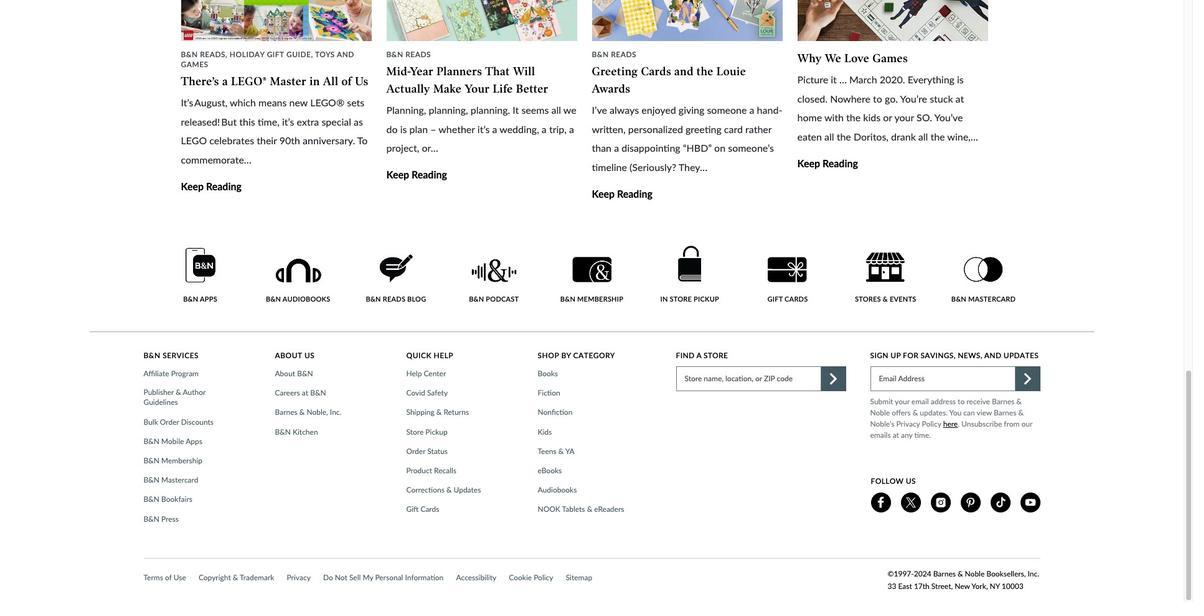 Task type: locate. For each thing, give the bounding box(es) containing it.
reading for mid-year planners that will actually make your life better
[[412, 169, 447, 181]]

& up from
[[1016, 397, 1022, 407]]

b&n mobile apps
[[144, 437, 202, 446]]

privacy left do
[[287, 574, 311, 583]]

tablets
[[562, 505, 585, 515]]

submit your email address to receive barnes & noble offers & updates. you can view barnes & noble's privacy policy
[[870, 397, 1024, 429]]

& inside publisher & author guidelines
[[176, 388, 181, 397]]

or
[[755, 374, 762, 384]]

noble up york,
[[965, 570, 985, 579]]

b&n services
[[144, 351, 199, 361]]

inc.
[[1028, 570, 1039, 579]]

b&n left reads
[[366, 295, 381, 303]]

0 horizontal spatial b&n reads link
[[181, 50, 225, 59]]

store down shipping
[[406, 428, 424, 437]]

3 b&n reads link from the left
[[592, 50, 636, 59]]

b&n reads link for greeting
[[592, 50, 636, 59]]

keep for mid-year planners that will actually make your life better
[[386, 169, 409, 181]]

corrections & updates link
[[406, 486, 485, 496]]

mid-
[[386, 65, 411, 78]]

b&n audiobooks link
[[265, 258, 332, 303]]

b&n left podcast
[[469, 295, 484, 303]]

0 horizontal spatial games
[[181, 60, 208, 69]]

gift
[[768, 295, 783, 303]]

0 horizontal spatial ,
[[225, 50, 228, 59]]

it's down planning. in the top left of the page
[[478, 123, 490, 135]]

reading down the commemorate…
[[206, 180, 242, 192]]

1 horizontal spatial store
[[685, 374, 702, 384]]

0 vertical spatial your
[[895, 112, 914, 123]]

means
[[258, 96, 287, 108]]

your
[[465, 82, 490, 96]]

keep down project,
[[386, 169, 409, 181]]

keep reading down timeline
[[592, 188, 653, 200]]

0 vertical spatial store
[[704, 351, 728, 361]]

b&n left kitchen
[[275, 428, 291, 437]]

0 vertical spatial all
[[551, 104, 561, 116]]

& left the updates
[[446, 486, 452, 495]]

1 horizontal spatial it's
[[478, 123, 490, 135]]

covid safety link
[[406, 389, 452, 399]]

use
[[174, 574, 186, 583]]

keep reading down the commemorate…
[[181, 180, 242, 192]]

keep reading link for there's a lego® master in all of us
[[181, 180, 242, 192]]

policy down updates. at bottom
[[922, 420, 941, 429]]

0 vertical spatial about
[[275, 351, 302, 361]]

& down careers at b&n link
[[299, 408, 305, 417]]

keep reading for there's a lego® master in all of us
[[181, 180, 242, 192]]

1 horizontal spatial is
[[957, 73, 964, 85]]

2 horizontal spatial at
[[956, 93, 964, 104]]

0 vertical spatial order
[[160, 418, 179, 427]]

1 vertical spatial about
[[275, 369, 295, 379]]

store
[[704, 351, 728, 361], [685, 374, 702, 384], [406, 428, 424, 437]]

b&n apps link
[[167, 247, 234, 303]]

store left name,
[[685, 374, 702, 384]]

at up you've
[[956, 93, 964, 104]]

the down you've
[[931, 131, 945, 143]]

b&n reads link for mid-
[[386, 50, 431, 59]]

at inside . unsubscribe from our emails at                         any time.
[[893, 431, 899, 440]]

store up name,
[[704, 351, 728, 361]]

b&n left membership
[[560, 295, 575, 303]]

your up offers
[[895, 397, 910, 407]]

keep down the commemorate…
[[181, 180, 204, 192]]

0 horizontal spatial gift
[[267, 50, 284, 59]]

nowhere
[[830, 93, 871, 104]]

reading
[[823, 157, 858, 169], [412, 169, 447, 181], [206, 180, 242, 192], [617, 188, 653, 200]]

updates
[[454, 486, 481, 495]]

view
[[977, 409, 992, 418]]

publisher & author guidelines
[[144, 388, 206, 408]]

2 horizontal spatial reads
[[611, 50, 636, 59]]

1 vertical spatial to
[[958, 397, 965, 407]]

3 reads from the left
[[611, 50, 636, 59]]

order status
[[406, 447, 448, 456]]

0 horizontal spatial is
[[400, 123, 407, 135]]

why
[[797, 52, 822, 65]]

keep reading down or…
[[386, 169, 447, 181]]

b&n for b&n bookfairs
[[144, 495, 159, 505]]

0 vertical spatial and
[[337, 50, 354, 59]]

1 vertical spatial noble
[[965, 570, 985, 579]]

b&n reads link up there's
[[181, 50, 225, 59]]

help center link
[[406, 369, 450, 379]]

code
[[777, 374, 793, 384]]

about for about us
[[275, 351, 302, 361]]

1 horizontal spatial to
[[958, 397, 965, 407]]

there's a lego® master in all of us link
[[181, 75, 369, 88]]

0 horizontal spatial cards
[[421, 505, 439, 515]]

is inside planning, planning, planning. it seems all we do is plan – whether it's a wedding, a trip, a project, or…
[[400, 123, 407, 135]]

0 vertical spatial gift
[[267, 50, 284, 59]]

& left returns
[[436, 408, 442, 417]]

1 vertical spatial at
[[302, 389, 308, 398]]

it's up 90th
[[282, 116, 294, 127]]

1 vertical spatial is
[[400, 123, 407, 135]]

0 horizontal spatial to
[[873, 93, 882, 104]]

to up kids or
[[873, 93, 882, 104]]

b&n left audiobooks
[[266, 295, 281, 303]]

about b&n link
[[275, 369, 317, 379]]

b&n down bulk
[[144, 437, 159, 446]]

nook tablets & ereaders link
[[538, 505, 628, 515]]

2 b&n reads link from the left
[[386, 50, 431, 59]]

b&n reads link up mid-
[[386, 50, 431, 59]]

1 horizontal spatial noble
[[965, 570, 985, 579]]

reads inside b&n reads greeting cards and the louie awards
[[611, 50, 636, 59]]

a right "trip,"
[[569, 123, 574, 135]]

0 vertical spatial lego®
[[231, 75, 267, 88]]

0 horizontal spatial and
[[337, 50, 354, 59]]

noble, inc.
[[307, 408, 342, 417]]

make
[[433, 82, 462, 96]]

at right emails
[[893, 431, 899, 440]]

b&n inside b&n reads mid-year planners that will actually make your life better
[[386, 50, 403, 59]]

us
[[355, 75, 369, 88], [304, 351, 315, 361]]

we
[[563, 104, 576, 116]]

and
[[337, 50, 354, 59], [674, 65, 694, 78], [984, 351, 1002, 361]]

b&n for b&n reads mid-year planners that will actually make your life better
[[386, 50, 403, 59]]

10003
[[1002, 582, 1024, 592]]

your inside picture it … march 2020. everything is closed. nowhere to go. you're stuck at home with the kids or your so. you've eaten all the doritos, drank all the wine,…
[[895, 112, 914, 123]]

reads up year
[[405, 50, 431, 59]]

is up you've
[[957, 73, 964, 85]]

& right tablets
[[587, 505, 592, 515]]

1 horizontal spatial lego®
[[310, 96, 345, 108]]

b&n bookfairs
[[144, 495, 192, 505]]

keep for greeting cards and the louie awards
[[592, 188, 615, 200]]

1 vertical spatial all
[[918, 131, 928, 143]]

0 horizontal spatial noble
[[870, 409, 890, 418]]

0 horizontal spatial policy
[[534, 574, 553, 583]]

the right eaten all
[[837, 131, 851, 143]]

b&n up 'affiliate'
[[144, 351, 160, 361]]

1 horizontal spatial and
[[674, 65, 694, 78]]

help up "center"
[[434, 351, 453, 361]]

is right do
[[400, 123, 407, 135]]

1 vertical spatial and
[[674, 65, 694, 78]]

lego® up special at the top left of page
[[310, 96, 345, 108]]

1 horizontal spatial all
[[918, 131, 928, 143]]

b&n left mastercard
[[951, 295, 967, 303]]

shipping
[[406, 408, 435, 417]]

1 horizontal spatial us
[[355, 75, 369, 88]]

b&n up b&n press
[[144, 495, 159, 505]]

lego® up which
[[231, 75, 267, 88]]

1 horizontal spatial help
[[434, 351, 453, 361]]

1 horizontal spatial of
[[342, 75, 352, 88]]

0 horizontal spatial order
[[160, 418, 179, 427]]

b&n reads mid-year planners that will actually make your life better
[[386, 50, 549, 96]]

all left we
[[551, 104, 561, 116]]

& left ya on the bottom left of page
[[558, 447, 564, 456]]

2 horizontal spatial store
[[704, 351, 728, 361]]

us up sets
[[355, 75, 369, 88]]

keep reading link down or…
[[386, 169, 447, 181]]

b&n left press
[[144, 515, 159, 524]]

email address
[[879, 374, 925, 384]]

& down email
[[913, 409, 918, 418]]

2 vertical spatial at
[[893, 431, 899, 440]]

keep reading link for mid-year planners that will actually make your life better
[[386, 169, 447, 181]]

0 vertical spatial us
[[355, 75, 369, 88]]

personal
[[375, 574, 403, 583]]

order up product
[[406, 447, 426, 456]]

gift down corrections
[[406, 505, 419, 515]]

1 vertical spatial of
[[165, 574, 172, 583]]

keep reading link down eaten all
[[797, 157, 858, 169]]

b&n for b&n reads blog
[[366, 295, 381, 303]]

life
[[493, 82, 513, 96]]

0 vertical spatial is
[[957, 73, 964, 85]]

privacy down offers
[[896, 420, 920, 429]]

york,
[[972, 582, 988, 592]]

noble down submit
[[870, 409, 890, 418]]

it's
[[282, 116, 294, 127], [478, 123, 490, 135]]

0 vertical spatial privacy
[[896, 420, 920, 429]]

17th
[[914, 582, 930, 592]]

b&n reads link up greeting
[[592, 50, 636, 59]]

2 vertical spatial and
[[984, 351, 1002, 361]]

, left "toys"
[[311, 50, 313, 59]]

planning, planning, planning. it seems all we do is plan – whether it's a wedding, a trip, a project, or…
[[386, 104, 576, 154]]

at inside careers at b&n link
[[302, 389, 308, 398]]

greeting cards and the louie awards link
[[592, 65, 746, 96]]

reads up there's
[[200, 50, 225, 59]]

1 vertical spatial us
[[304, 351, 315, 361]]

b&n for b&n membership
[[144, 456, 159, 466]]

cookie                     policy link
[[509, 574, 553, 583]]

keep for there's a lego® master in all of us
[[181, 180, 204, 192]]

cards inside b&n reads greeting cards and the louie awards
[[641, 65, 671, 78]]

email
[[912, 397, 929, 407]]

2 horizontal spatial and
[[984, 351, 1002, 361]]

someone
[[707, 104, 747, 116]]

is
[[957, 73, 964, 85], [400, 123, 407, 135]]

keep reading link down timeline
[[592, 188, 653, 200]]

1 horizontal spatial gift
[[406, 505, 419, 515]]

0 vertical spatial cards
[[641, 65, 671, 78]]

cards down corrections
[[421, 505, 439, 515]]

noble inside ©1997-2024 barnes & noble booksellers, inc. 33 east 17th street, new york, ny 10003
[[965, 570, 985, 579]]

to inside picture it … march 2020. everything is closed. nowhere to go. you're stuck at home with the kids or your so. you've eaten all the doritos, drank all the wine,…
[[873, 93, 882, 104]]

email
[[879, 374, 897, 384]]

books
[[538, 369, 558, 379]]

in store pickup link
[[656, 246, 723, 303]]

about up careers
[[275, 369, 295, 379]]

b&n for b&n mastercard
[[951, 295, 967, 303]]

keep reading link down the commemorate…
[[181, 180, 242, 192]]

1 horizontal spatial cards
[[641, 65, 671, 78]]

1 vertical spatial store
[[685, 374, 702, 384]]

0 horizontal spatial all
[[551, 104, 561, 116]]

reads
[[200, 50, 225, 59], [405, 50, 431, 59], [611, 50, 636, 59]]

project,
[[386, 142, 419, 154]]

0 horizontal spatial reads
[[200, 50, 225, 59]]

0 horizontal spatial lego®
[[231, 75, 267, 88]]

1 horizontal spatial b&n reads link
[[386, 50, 431, 59]]

ereaders
[[594, 505, 624, 515]]

on
[[714, 142, 726, 154]]

recalls
[[434, 466, 457, 476]]

1 vertical spatial order
[[406, 447, 426, 456]]

0 vertical spatial at
[[956, 93, 964, 104]]

1 horizontal spatial at
[[893, 431, 899, 440]]

1 horizontal spatial policy
[[922, 420, 941, 429]]

b&n up there's
[[181, 50, 198, 59]]

& right stores
[[883, 295, 888, 303]]

reads for mid-
[[405, 50, 431, 59]]

all inside picture it … march 2020. everything is closed. nowhere to go. you're stuck at home with the kids or your so. you've eaten all the doritos, drank all the wine,…
[[918, 131, 928, 143]]

& inside ©1997-2024 barnes & noble booksellers, inc. 33 east 17th street, new york, ny 10003
[[958, 570, 963, 579]]

b&n up "b&n bookfairs"
[[144, 476, 159, 485]]

about for about b&n
[[275, 369, 295, 379]]

b&n apps
[[183, 295, 217, 303]]

b&n for b&n services
[[144, 351, 160, 361]]

can
[[964, 409, 975, 418]]

publisher
[[144, 388, 174, 397]]

0 vertical spatial policy
[[922, 420, 941, 429]]

0 horizontal spatial store
[[406, 428, 424, 437]]

guide
[[286, 50, 311, 59]]

reads inside b&n reads mid-year planners that will actually make your life better
[[405, 50, 431, 59]]

1 vertical spatial your
[[895, 397, 910, 407]]

b&n up 'noble, inc.'
[[310, 389, 326, 398]]

b&n up mid-
[[386, 50, 403, 59]]

1 horizontal spatial ,
[[311, 50, 313, 59]]

1 horizontal spatial privacy
[[896, 420, 920, 429]]

Email Address text field
[[870, 367, 1015, 392]]

2 about from the top
[[275, 369, 295, 379]]

2024
[[914, 570, 931, 579]]

0 horizontal spatial it's
[[282, 116, 294, 127]]

2 horizontal spatial b&n reads link
[[592, 50, 636, 59]]

& up new
[[958, 570, 963, 579]]

1 horizontal spatial games
[[873, 52, 908, 65]]

terms of                     use
[[144, 574, 186, 583]]

bookfairs
[[161, 495, 192, 505]]

and right "toys"
[[337, 50, 354, 59]]

barnes up street,
[[933, 570, 956, 579]]

keep reading for greeting cards and the louie awards
[[592, 188, 653, 200]]

0 horizontal spatial privacy
[[287, 574, 311, 583]]

cards
[[641, 65, 671, 78], [421, 505, 439, 515]]

is inside picture it … march 2020. everything is closed. nowhere to go. you're stuck at home with the kids or your so. you've eaten all the doritos, drank all the wine,…
[[957, 73, 964, 85]]

b&n up careers at b&n
[[297, 369, 313, 379]]

barnes down careers
[[275, 408, 298, 417]]

policy right cookie
[[534, 574, 553, 583]]

2 reads from the left
[[405, 50, 431, 59]]

0 horizontal spatial at
[[302, 389, 308, 398]]

ny
[[990, 582, 1000, 592]]

careers
[[275, 389, 300, 398]]

1 vertical spatial lego®
[[310, 96, 345, 108]]

b&n inside b&n reads greeting cards and the louie awards
[[592, 50, 609, 59]]

games up there's
[[181, 60, 208, 69]]

help down quick on the left bottom of page
[[406, 369, 422, 379]]

us up about b&n link at the left bottom of the page
[[304, 351, 315, 361]]

find a store
[[676, 351, 728, 361]]

doritos, drank
[[854, 131, 916, 143]]

b&n for b&n mastercard
[[144, 476, 159, 485]]

reading down (seriously?
[[617, 188, 653, 200]]

toys and games
[[181, 50, 354, 69]]

safety
[[427, 389, 448, 398]]

to up you
[[958, 397, 965, 407]]

& right copyright
[[233, 574, 238, 583]]

0 vertical spatial to
[[873, 93, 882, 104]]

store for name,
[[685, 374, 702, 384]]

& left author
[[176, 388, 181, 397]]

1 reads from the left
[[200, 50, 225, 59]]

order right bulk
[[160, 418, 179, 427]]

greeting
[[686, 123, 722, 135]]

the left louie at right
[[697, 65, 714, 78]]

your left so.
[[895, 112, 914, 123]]

1 horizontal spatial reads
[[405, 50, 431, 59]]

about up about b&n
[[275, 351, 302, 361]]

1 vertical spatial privacy
[[287, 574, 311, 583]]

& inside barnes & noble, inc. link
[[299, 408, 305, 417]]

gift left guide
[[267, 50, 284, 59]]

1 vertical spatial cards
[[421, 505, 439, 515]]

keep down timeline
[[592, 188, 615, 200]]

and up giving
[[674, 65, 694, 78]]

read why we love games image
[[797, 0, 988, 41]]

, left holiday
[[225, 50, 228, 59]]

a left hand-
[[750, 104, 754, 116]]

0 vertical spatial noble
[[870, 409, 890, 418]]

reads for greeting
[[611, 50, 636, 59]]

& inside nook tablets & ereaders link
[[587, 505, 592, 515]]

1 vertical spatial help
[[406, 369, 422, 379]]

your
[[895, 112, 914, 123], [895, 397, 910, 407]]

nook
[[538, 505, 560, 515]]

mastercard
[[968, 295, 1016, 303]]

keep reading link
[[797, 157, 858, 169], [386, 169, 447, 181], [181, 180, 242, 192], [592, 188, 653, 200]]

b&n left apps
[[183, 295, 198, 303]]

at right careers
[[302, 389, 308, 398]]

a right find
[[696, 351, 702, 361]]

0 horizontal spatial help
[[406, 369, 422, 379]]

gift cards
[[406, 505, 439, 515]]

receive
[[967, 397, 990, 407]]

help center
[[406, 369, 446, 379]]

reads up greeting
[[611, 50, 636, 59]]

kids link
[[538, 428, 556, 438]]

b&n
[[181, 50, 198, 59], [386, 50, 403, 59], [592, 50, 609, 59], [183, 295, 198, 303], [266, 295, 281, 303], [366, 295, 381, 303], [469, 295, 484, 303], [560, 295, 575, 303], [951, 295, 967, 303], [144, 351, 160, 361], [297, 369, 313, 379], [310, 389, 326, 398], [275, 428, 291, 437], [144, 437, 159, 446], [144, 456, 159, 466], [144, 476, 159, 485], [144, 495, 159, 505], [144, 515, 159, 524]]

1 about from the top
[[275, 351, 302, 361]]

corrections & updates
[[406, 486, 481, 495]]

games right the love in the right top of the page
[[873, 52, 908, 65]]

2 vertical spatial store
[[406, 428, 424, 437]]

at
[[956, 93, 964, 104], [302, 389, 308, 398], [893, 431, 899, 440]]

unsubscribe
[[962, 420, 1002, 429]]



Task type: vqa. For each thing, say whether or not it's contained in the screenshot.


Task type: describe. For each thing, give the bounding box(es) containing it.
audiobooks
[[538, 486, 577, 495]]

ya
[[565, 447, 575, 456]]

barnes up from
[[994, 409, 1017, 418]]

help inside help center link
[[406, 369, 422, 379]]

it's inside it's august, which means new lego® sets released! ​but this time, it's extra special as lego celebrates their 90th anniversary. to commemorate…
[[282, 116, 294, 127]]

keep down eaten all
[[797, 157, 820, 169]]

do
[[323, 574, 333, 583]]

b&n for b&n podcast
[[469, 295, 484, 303]]

b&n for b&n reads , holiday gift guide ,
[[181, 50, 198, 59]]

sitemap link
[[566, 574, 592, 583]]

read greeting cards and the louie awards image
[[592, 0, 782, 41]]

all inside planning, planning, planning. it seems all we do is plan – whether it's a wedding, a trip, a project, or…
[[551, 104, 561, 116]]

©1997-2024 barnes & noble booksellers, inc. 33 east 17th street, new york, ny 10003
[[888, 570, 1039, 592]]

read mid-year planners that will actually make your life better image
[[386, 0, 577, 41]]

.
[[958, 420, 960, 429]]

0 horizontal spatial of
[[165, 574, 172, 583]]

1 , from the left
[[225, 50, 228, 59]]

a left "trip,"
[[542, 123, 547, 135]]

b&n for b&n membership
[[560, 295, 575, 303]]

b&n membership link
[[558, 257, 626, 303]]

1 vertical spatial gift
[[406, 505, 419, 515]]

& inside stores & events link
[[883, 295, 888, 303]]

corrections
[[406, 486, 445, 495]]

1 vertical spatial policy
[[534, 574, 553, 583]]

33
[[888, 582, 896, 592]]

store pickup
[[406, 428, 448, 437]]

personalized
[[628, 123, 683, 135]]

2020. everything
[[880, 73, 955, 85]]

b&n for b&n mobile apps
[[144, 437, 159, 446]]

0 horizontal spatial us
[[304, 351, 315, 361]]

publisher & author guidelines link
[[144, 388, 243, 408]]

follow
[[871, 477, 904, 486]]

reading down eaten all
[[823, 157, 858, 169]]

reading for there's a lego® master in all of us
[[206, 180, 242, 192]]

b&n for b&n apps
[[183, 295, 198, 303]]

our
[[1022, 420, 1033, 429]]

i've always enjoyed giving someone a hand- written, personalized greeting card rather than a disappointing "hbd" on someone's timeline (seriously? they…
[[592, 104, 782, 173]]

news,
[[958, 351, 983, 361]]

read there's a lego® master in all of us image
[[181, 0, 371, 41]]

picture it … march 2020. everything is closed. nowhere to go. you're stuck at home with the kids or your so. you've eaten all the doritos, drank all the wine,…
[[797, 73, 978, 143]]

wedding,
[[500, 123, 539, 135]]

ebooks link
[[538, 466, 566, 477]]

why we love games
[[797, 52, 908, 65]]

it
[[513, 104, 519, 116]]

go. you're stuck
[[885, 93, 953, 104]]

90th
[[279, 135, 300, 147]]

new
[[955, 582, 970, 592]]

accessibility link
[[456, 574, 496, 583]]

to inside submit your email address to receive barnes & noble offers & updates. you can view barnes & noble's privacy policy
[[958, 397, 965, 407]]

kids
[[538, 428, 552, 437]]

enjoyed
[[642, 104, 676, 116]]

keep reading for mid-year planners that will actually make your life better
[[386, 169, 447, 181]]

b&n reads blog
[[366, 295, 426, 303]]

affiliate program
[[144, 369, 199, 379]]

& up our
[[1018, 409, 1024, 418]]

lego
[[181, 135, 207, 147]]

emails
[[870, 431, 891, 440]]

reading for greeting cards and the louie awards
[[617, 188, 653, 200]]

special
[[322, 116, 351, 127]]

books link
[[538, 369, 562, 379]]

here
[[943, 420, 958, 429]]

fiction link
[[538, 389, 564, 399]]

a right there's
[[222, 75, 228, 88]]

2 , from the left
[[311, 50, 313, 59]]

written,
[[592, 123, 626, 135]]

you've
[[934, 112, 963, 123]]

b&n mastercard link
[[950, 257, 1017, 303]]

b&n for b&n reads greeting cards and the louie awards
[[592, 50, 609, 59]]

& inside shipping & returns link
[[436, 408, 442, 417]]

apps
[[200, 295, 217, 303]]

gift cards link
[[754, 257, 821, 303]]

savings,
[[921, 351, 956, 361]]

released! ​but
[[181, 116, 237, 127]]

b&n for b&n kitchen
[[275, 428, 291, 437]]

sign
[[870, 351, 889, 361]]

b&n for b&n press
[[144, 515, 159, 524]]

their
[[257, 135, 277, 147]]

store pickup link
[[406, 428, 451, 438]]

mastercard
[[161, 476, 198, 485]]

bulk order discounts link
[[144, 418, 217, 428]]

a down planning. in the top left of the page
[[492, 123, 497, 135]]

giving
[[679, 104, 705, 116]]

barnes up view
[[992, 397, 1015, 407]]

barnes inside ©1997-2024 barnes & noble booksellers, inc. 33 east 17th street, new york, ny 10003
[[933, 570, 956, 579]]

there's
[[181, 75, 219, 88]]

returns
[[444, 408, 469, 417]]

commemorate…
[[181, 154, 252, 166]]

actually
[[386, 82, 430, 96]]

it's inside planning, planning, planning. it seems all we do is plan – whether it's a wedding, a trip, a project, or…
[[478, 123, 490, 135]]

planning.
[[471, 104, 510, 116]]

& inside teens & ya link
[[558, 447, 564, 456]]

reads for ,
[[200, 50, 225, 59]]

seems
[[521, 104, 549, 116]]

store for pickup
[[406, 428, 424, 437]]

cards
[[785, 295, 808, 303]]

status
[[427, 447, 448, 456]]

b&n for b&n audiobooks
[[266, 295, 281, 303]]

the down nowhere
[[846, 112, 861, 123]]

shipping & returns link
[[406, 408, 473, 418]]

a right than
[[614, 142, 619, 154]]

games inside toys and games
[[181, 60, 208, 69]]

submit
[[870, 397, 893, 407]]

0 vertical spatial of
[[342, 75, 352, 88]]

events
[[890, 295, 916, 303]]

copyright &                     trademark link
[[199, 574, 274, 583]]

lego® inside it's august, which means new lego® sets released! ​but this time, it's extra special as lego celebrates their 90th anniversary. to commemorate…
[[310, 96, 345, 108]]

will
[[513, 65, 535, 78]]

1 b&n reads link from the left
[[181, 50, 225, 59]]

louie
[[717, 65, 746, 78]]

so.
[[917, 112, 932, 123]]

and inside toys and games
[[337, 50, 354, 59]]

1 horizontal spatial order
[[406, 447, 426, 456]]

us
[[906, 477, 916, 486]]

teens
[[538, 447, 557, 456]]

we
[[825, 52, 842, 65]]

cookie                     policy
[[509, 574, 553, 583]]

privacy inside submit your email address to receive barnes & noble offers & updates. you can view barnes & noble's privacy policy
[[896, 420, 920, 429]]

they…
[[679, 161, 707, 173]]

barnes & noble, inc.
[[275, 408, 342, 417]]

keep reading down eaten all
[[797, 157, 858, 169]]

stores & events link
[[852, 253, 919, 303]]

toys
[[315, 50, 335, 59]]

store name, location, or zip                                 code
[[685, 374, 793, 384]]

your inside submit your email address to receive barnes & noble offers & updates. you can view barnes & noble's privacy policy
[[895, 397, 910, 407]]

sell
[[349, 574, 361, 583]]

keep reading link for greeting cards and the louie awards
[[592, 188, 653, 200]]

bulk order discounts
[[144, 418, 214, 427]]

and inside b&n reads greeting cards and the louie awards
[[674, 65, 694, 78]]

b&n membership
[[560, 295, 623, 303]]

store
[[670, 295, 692, 303]]

0 vertical spatial help
[[434, 351, 453, 361]]

or…
[[422, 142, 438, 154]]

you
[[949, 409, 962, 418]]

Store name, location, or ZIP                                 code text field
[[676, 367, 821, 392]]

policy inside submit your email address to receive barnes & noble offers & updates. you can view barnes & noble's privacy policy
[[922, 420, 941, 429]]

wine,…
[[947, 131, 978, 143]]

gift cards
[[768, 295, 808, 303]]

the inside b&n reads greeting cards and the louie awards
[[697, 65, 714, 78]]

street,
[[932, 582, 953, 592]]

updates.
[[920, 409, 948, 418]]

noble inside submit your email address to receive barnes & noble offers & updates. you can view barnes & noble's privacy policy
[[870, 409, 890, 418]]

love
[[845, 52, 870, 65]]

& inside corrections & updates "link"
[[446, 486, 452, 495]]

plan
[[409, 123, 428, 135]]

gift cards link
[[406, 505, 443, 515]]

at inside picture it … march 2020. everything is closed. nowhere to go. you're stuck at home with the kids or your so. you've eaten all the doritos, drank all the wine,…
[[956, 93, 964, 104]]



